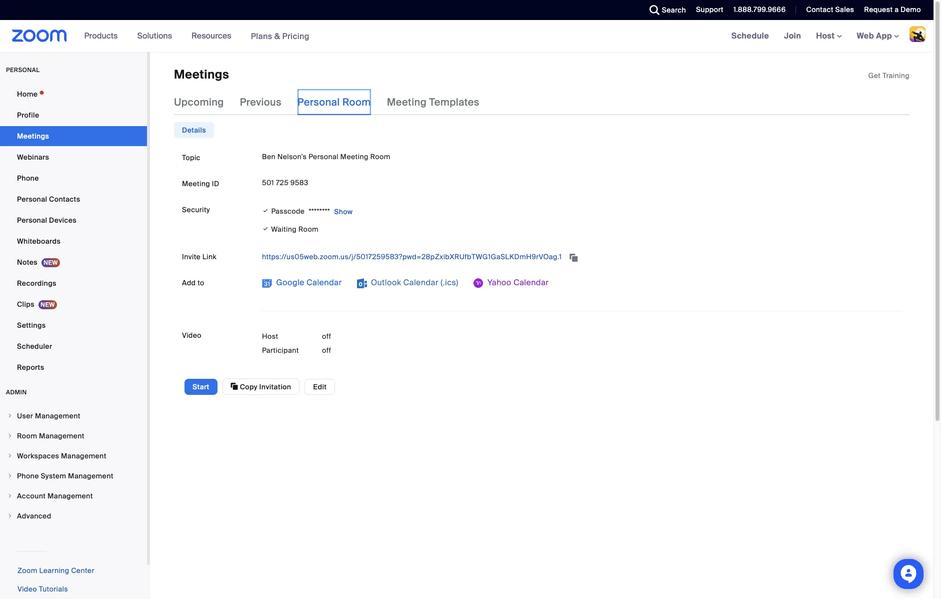 Task type: vqa. For each thing, say whether or not it's contained in the screenshot.
Copy Invitation button
yes



Task type: describe. For each thing, give the bounding box(es) containing it.
search button
[[643, 0, 689, 20]]

personal contacts link
[[0, 189, 147, 209]]

checked image
[[262, 206, 269, 216]]

yahoo calendar
[[486, 277, 549, 288]]

waiting
[[271, 225, 297, 234]]

security
[[182, 205, 210, 214]]

request a demo
[[865, 5, 922, 14]]

room management
[[17, 431, 84, 440]]

settings
[[17, 321, 46, 330]]

workspaces management menu item
[[0, 446, 147, 465]]

account
[[17, 492, 46, 501]]

schedule link
[[725, 20, 777, 52]]

outlook calendar (.ics) link
[[357, 275, 459, 291]]

personal devices
[[17, 216, 77, 225]]

center
[[71, 566, 94, 575]]

clips link
[[0, 294, 147, 314]]

add to
[[182, 278, 205, 287]]

right image for workspaces
[[7, 453, 13, 459]]

video for video
[[182, 331, 202, 340]]

1 vertical spatial host
[[262, 332, 279, 341]]

yahoo
[[488, 277, 512, 288]]

account management
[[17, 492, 93, 501]]

product information navigation
[[77, 20, 317, 53]]

management up account management menu item
[[68, 471, 114, 480]]

calendar for yahoo
[[514, 277, 549, 288]]

meeting for meeting id
[[182, 179, 210, 188]]

details
[[182, 126, 206, 135]]

web
[[858, 31, 875, 41]]

plans & pricing
[[251, 31, 310, 41]]

learning
[[39, 566, 69, 575]]

video tutorials link
[[18, 585, 68, 594]]

phone system management menu item
[[0, 466, 147, 486]]

reports link
[[0, 357, 147, 377]]

nelson's
[[278, 152, 307, 161]]

ben
[[262, 152, 276, 161]]

topic
[[182, 153, 201, 162]]

pricing
[[283, 31, 310, 41]]

room inside tabs of meeting tab list
[[343, 96, 371, 109]]

zoom learning center
[[18, 566, 94, 575]]

profile link
[[0, 105, 147, 125]]

contacts
[[49, 195, 80, 204]]

recordings
[[17, 279, 56, 288]]

user
[[17, 411, 33, 420]]

personal room
[[298, 96, 371, 109]]

meeting inside the topic element
[[341, 152, 369, 161]]

room management menu item
[[0, 426, 147, 445]]

profile
[[17, 111, 39, 120]]

right image inside advanced 'menu item'
[[7, 513, 13, 519]]

webinars
[[17, 153, 49, 162]]

management for user management
[[35, 411, 80, 420]]

calendar for outlook
[[404, 277, 439, 288]]

support
[[697, 5, 724, 14]]

zoom
[[18, 566, 37, 575]]

user management menu item
[[0, 406, 147, 425]]

upcoming
[[174, 96, 224, 109]]

meetings link
[[0, 126, 147, 146]]

copy url image
[[569, 254, 579, 261]]

management for room management
[[39, 431, 84, 440]]

personal
[[6, 66, 40, 74]]

link
[[203, 252, 217, 261]]

details tab
[[174, 122, 214, 138]]

checked image
[[262, 224, 269, 234]]

video tutorials
[[18, 585, 68, 594]]

host element for participant
[[322, 346, 382, 356]]

zoom logo image
[[12, 30, 67, 42]]

topic element
[[262, 150, 902, 164]]

tutorials
[[39, 585, 68, 594]]

user management
[[17, 411, 80, 420]]

725
[[276, 178, 289, 187]]

phone system management
[[17, 471, 114, 480]]

contact
[[807, 5, 834, 14]]

admin menu menu
[[0, 406, 147, 527]]

solutions
[[137, 31, 172, 41]]

passcode
[[271, 207, 305, 216]]

start
[[193, 382, 209, 391]]

notes
[[17, 258, 38, 267]]

room inside the topic element
[[371, 152, 391, 161]]

app
[[877, 31, 893, 41]]

scheduler link
[[0, 336, 147, 356]]

https://us05web.zoom.us/j/5017259583?pwd=28pzxibxrufbtwg1gaslkdmh9rvoag.1 application
[[262, 249, 902, 265]]

(.ics)
[[441, 277, 459, 288]]

google calendar
[[274, 277, 342, 288]]

system
[[41, 471, 66, 480]]

advanced
[[17, 512, 51, 521]]

invitation
[[260, 383, 291, 392]]

start button
[[185, 379, 217, 395]]

phone for phone system management
[[17, 471, 39, 480]]

a
[[895, 5, 900, 14]]

&
[[275, 31, 280, 41]]

profile picture image
[[910, 26, 926, 42]]

right image for account
[[7, 493, 13, 499]]

resources button
[[192, 20, 236, 52]]

room inside 'menu item'
[[17, 431, 37, 440]]

personal inside the topic element
[[309, 152, 339, 161]]

invite
[[182, 252, 201, 261]]

account management menu item
[[0, 487, 147, 506]]

whiteboards link
[[0, 231, 147, 251]]

off for host
[[322, 332, 332, 341]]

workspaces management
[[17, 451, 106, 460]]



Task type: locate. For each thing, give the bounding box(es) containing it.
host up participant
[[262, 332, 279, 341]]

1.888.799.9666 button
[[727, 0, 789, 20], [734, 5, 787, 14]]

1 horizontal spatial btn image
[[474, 278, 484, 288]]

video
[[182, 331, 202, 340], [18, 585, 37, 594]]

btn image
[[357, 278, 367, 288]]

1 vertical spatial host element
[[322, 346, 382, 356]]

waiting room
[[269, 225, 319, 234]]

google calendar link
[[262, 275, 342, 291]]

management up the workspaces management
[[39, 431, 84, 440]]

settings link
[[0, 315, 147, 335]]

btn image for yahoo calendar
[[474, 278, 484, 288]]

google
[[276, 277, 305, 288]]

right image inside room management 'menu item'
[[7, 433, 13, 439]]

right image for user management
[[7, 413, 13, 419]]

phone up account
[[17, 471, 39, 480]]

right image left system
[[7, 473, 13, 479]]

meeting templates
[[387, 96, 480, 109]]

join
[[785, 31, 802, 41]]

host inside meetings navigation
[[817, 31, 838, 41]]

host
[[817, 31, 838, 41], [262, 332, 279, 341]]

2 right image from the top
[[7, 433, 13, 439]]

calendar right google
[[307, 277, 342, 288]]

phone inside menu item
[[17, 471, 39, 480]]

1 horizontal spatial host
[[817, 31, 838, 41]]

btn image for google calendar
[[262, 278, 272, 288]]

phone inside "link"
[[17, 174, 39, 183]]

meetings
[[174, 67, 229, 82], [17, 132, 49, 141]]

btn image inside google calendar link
[[262, 278, 272, 288]]

sales
[[836, 5, 855, 14]]

personal inside tabs of meeting tab list
[[298, 96, 340, 109]]

templates
[[430, 96, 480, 109]]

yahoo calendar link
[[474, 275, 549, 291]]

meetings up webinars at the top of page
[[17, 132, 49, 141]]

calendar for google
[[307, 277, 342, 288]]

2 btn image from the left
[[474, 278, 484, 288]]

invite link
[[182, 252, 217, 261]]

0 horizontal spatial video
[[18, 585, 37, 594]]

management down room management 'menu item'
[[61, 451, 106, 460]]

right image for phone
[[7, 473, 13, 479]]

0 horizontal spatial calendar
[[307, 277, 342, 288]]

calendar inside outlook calendar (.ics) link
[[404, 277, 439, 288]]

solutions button
[[137, 20, 177, 52]]

right image inside account management menu item
[[7, 493, 13, 499]]

join link
[[777, 20, 809, 52]]

plans & pricing link
[[251, 31, 310, 41], [251, 31, 310, 41]]

meeting inside tab list
[[387, 96, 427, 109]]

host down contact sales
[[817, 31, 838, 41]]

1 vertical spatial meetings
[[17, 132, 49, 141]]

personal menu menu
[[0, 84, 147, 378]]

banner
[[0, 20, 934, 53]]

btn image inside yahoo calendar link
[[474, 278, 484, 288]]

4 right image from the top
[[7, 513, 13, 519]]

zoom learning center link
[[18, 566, 94, 575]]

meetings up upcoming
[[174, 67, 229, 82]]

meeting for meeting templates
[[387, 96, 427, 109]]

https://us05web.zoom.us/j/5017259583?pwd=28pzxibxrufbtwg1gaslkdmh9rvoag.1
[[262, 252, 564, 261]]

1 vertical spatial right image
[[7, 433, 13, 439]]

calendar
[[307, 277, 342, 288], [404, 277, 439, 288], [514, 277, 549, 288]]

3 right image from the top
[[7, 493, 13, 499]]

2 calendar from the left
[[404, 277, 439, 288]]

0 horizontal spatial host
[[262, 332, 279, 341]]

calendar inside google calendar link
[[307, 277, 342, 288]]

1 horizontal spatial meeting
[[341, 152, 369, 161]]

right image left workspaces
[[7, 453, 13, 459]]

management for account management
[[48, 492, 93, 501]]

whiteboards
[[17, 237, 61, 246]]

home link
[[0, 84, 147, 104]]

outlook
[[371, 277, 402, 288]]

1 horizontal spatial meetings
[[174, 67, 229, 82]]

webinars link
[[0, 147, 147, 167]]

notes link
[[0, 252, 147, 272]]

personal contacts
[[17, 195, 80, 204]]

1 vertical spatial video
[[18, 585, 37, 594]]

video for video tutorials
[[18, 585, 37, 594]]

copy image
[[231, 382, 238, 391]]

personal for personal room
[[298, 96, 340, 109]]

advanced menu item
[[0, 507, 147, 526]]

2 vertical spatial meeting
[[182, 179, 210, 188]]

management for workspaces management
[[61, 451, 106, 460]]

products button
[[84, 20, 122, 52]]

search
[[663, 6, 687, 15]]

1 calendar from the left
[[307, 277, 342, 288]]

0 vertical spatial host
[[817, 31, 838, 41]]

0 vertical spatial off
[[322, 332, 332, 341]]

edit button
[[305, 379, 336, 395]]

0 horizontal spatial meeting
[[182, 179, 210, 188]]

details tab list
[[174, 122, 214, 138]]

add to element
[[262, 275, 902, 301]]

right image inside user management menu item
[[7, 413, 13, 419]]

management inside 'menu item'
[[39, 431, 84, 440]]

right image for room management
[[7, 433, 13, 439]]

get
[[869, 71, 882, 80]]

host element for host
[[322, 332, 382, 342]]

devices
[[49, 216, 77, 225]]

0 vertical spatial meeting
[[387, 96, 427, 109]]

1 vertical spatial phone
[[17, 471, 39, 480]]

add
[[182, 278, 196, 287]]

web app
[[858, 31, 893, 41]]

get training
[[869, 71, 910, 80]]

contact sales
[[807, 5, 855, 14]]

tabs of meeting tab list
[[174, 89, 496, 115]]

1 host element from the top
[[322, 332, 382, 342]]

btn image
[[262, 278, 272, 288], [474, 278, 484, 288]]

banner containing products
[[0, 20, 934, 53]]

1 off from the top
[[322, 332, 332, 341]]

1 horizontal spatial calendar
[[404, 277, 439, 288]]

home
[[17, 90, 38, 99]]

previous
[[240, 96, 282, 109]]

1 right image from the top
[[7, 413, 13, 419]]

support link
[[689, 0, 727, 20], [697, 5, 724, 14]]

1 btn image from the left
[[262, 278, 272, 288]]

demo
[[901, 5, 922, 14]]

right image left account
[[7, 493, 13, 499]]

right image left room management
[[7, 433, 13, 439]]

right image inside "workspaces management" menu item
[[7, 453, 13, 459]]

1 phone from the top
[[17, 174, 39, 183]]

0 vertical spatial phone
[[17, 174, 39, 183]]

1 horizontal spatial video
[[182, 331, 202, 340]]

right image
[[7, 413, 13, 419], [7, 433, 13, 439]]

1 vertical spatial meeting
[[341, 152, 369, 161]]

personal for personal devices
[[17, 216, 47, 225]]

0 vertical spatial host element
[[322, 332, 382, 342]]

reports
[[17, 363, 44, 372]]

web app button
[[858, 31, 900, 41]]

0 horizontal spatial meetings
[[17, 132, 49, 141]]

calendar right yahoo
[[514, 277, 549, 288]]

personal for personal contacts
[[17, 195, 47, 204]]

ben nelson's personal meeting room
[[262, 152, 391, 161]]

btn image left google
[[262, 278, 272, 288]]

phone down webinars at the top of page
[[17, 174, 39, 183]]

products
[[84, 31, 118, 41]]

id
[[212, 179, 220, 188]]

right image
[[7, 453, 13, 459], [7, 473, 13, 479], [7, 493, 13, 499], [7, 513, 13, 519]]

meeting id
[[182, 179, 220, 188]]

scheduler
[[17, 342, 52, 351]]

meetings navigation
[[725, 20, 934, 53]]

recordings link
[[0, 273, 147, 293]]

host button
[[817, 31, 843, 41]]

2 horizontal spatial calendar
[[514, 277, 549, 288]]

edit
[[313, 382, 327, 391]]

0 vertical spatial right image
[[7, 413, 13, 419]]

0 vertical spatial video
[[182, 331, 202, 340]]

room
[[343, 96, 371, 109], [371, 152, 391, 161], [299, 225, 319, 234], [17, 431, 37, 440]]

1 right image from the top
[[7, 453, 13, 459]]

2 right image from the top
[[7, 473, 13, 479]]

1.888.799.9666
[[734, 5, 787, 14]]

right image inside phone system management menu item
[[7, 473, 13, 479]]

right image left 'user'
[[7, 413, 13, 419]]

2 horizontal spatial meeting
[[387, 96, 427, 109]]

right image left advanced at the left bottom of the page
[[7, 513, 13, 519]]

meetings inside the personal menu menu
[[17, 132, 49, 141]]

9583
[[291, 178, 309, 187]]

host element
[[322, 332, 382, 342], [322, 346, 382, 356]]

1 vertical spatial off
[[322, 346, 332, 355]]

2 phone from the top
[[17, 471, 39, 480]]

2 off from the top
[[322, 346, 332, 355]]

phone link
[[0, 168, 147, 188]]

0 horizontal spatial btn image
[[262, 278, 272, 288]]

copy invitation button
[[222, 379, 300, 395]]

show
[[334, 207, 353, 216]]

off for participant
[[322, 346, 332, 355]]

off
[[322, 332, 332, 341], [322, 346, 332, 355]]

get training link
[[869, 71, 910, 80]]

management up room management
[[35, 411, 80, 420]]

management down phone system management menu item
[[48, 492, 93, 501]]

participant
[[262, 346, 299, 355]]

plans
[[251, 31, 273, 41]]

show button
[[330, 204, 353, 220]]

passcode ******** show
[[271, 207, 353, 216]]

schedule
[[732, 31, 770, 41]]

3 calendar from the left
[[514, 277, 549, 288]]

phone for phone
[[17, 174, 39, 183]]

0 vertical spatial meetings
[[174, 67, 229, 82]]

calendar inside yahoo calendar link
[[514, 277, 549, 288]]

to
[[198, 278, 205, 287]]

workspaces
[[17, 451, 59, 460]]

btn image left yahoo
[[474, 278, 484, 288]]

https://us05web.zoom.us/j/5017259583?pwd=28pzxibxrufbtwg1gaslkdmh9rvoag.1 link
[[262, 252, 564, 261]]

calendar down https://us05web.zoom.us/j/5017259583?pwd=28pzxibxrufbtwg1gaslkdmh9rvoag.1 link
[[404, 277, 439, 288]]

2 host element from the top
[[322, 346, 382, 356]]



